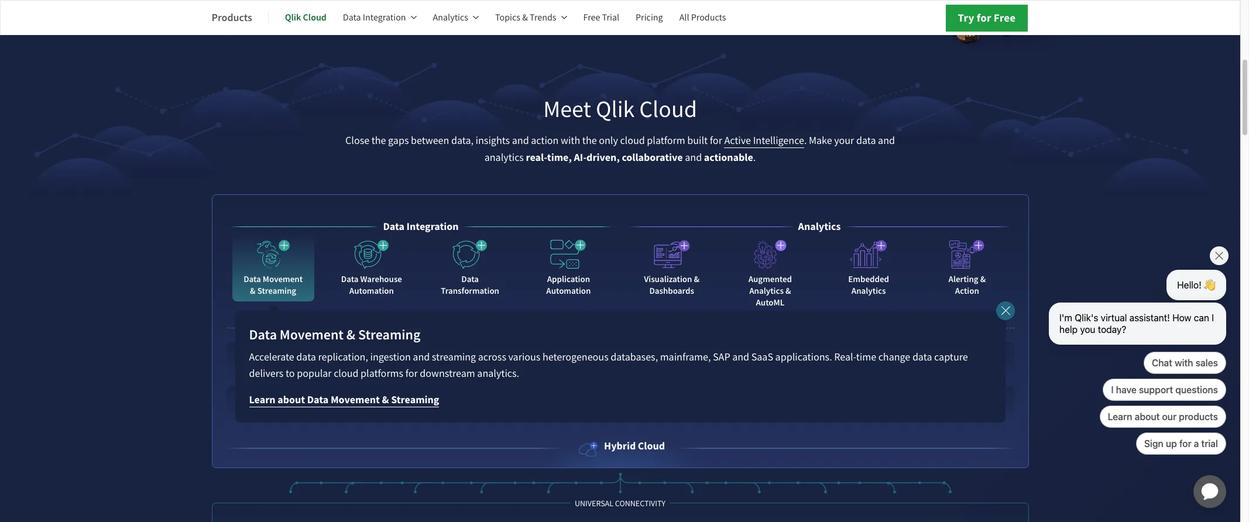 Task type: describe. For each thing, give the bounding box(es) containing it.
data warehouse automation
[[341, 274, 402, 297]]

learn
[[249, 393, 275, 407]]

built
[[687, 134, 708, 148]]

data inside the data warehouse automation
[[341, 274, 358, 285]]

and inside real-time, ai-driven, collaborative and actionable .
[[685, 151, 702, 165]]

. inside . make your data and analytics
[[804, 134, 807, 148]]

automation inside the data warehouse automation
[[349, 285, 394, 297]]

active intelligence link
[[724, 134, 804, 148]]

products menu bar
[[212, 4, 742, 32]]

1 vertical spatial cloud
[[639, 94, 697, 124]]

1 horizontal spatial products
[[691, 12, 726, 23]]

analytics inside products menu bar
[[433, 12, 468, 23]]

mainframe,
[[660, 351, 711, 364]]

accelerate
[[249, 351, 294, 364]]

close the gaps between data, insights and action with the only cloud platform built for active intelligence
[[345, 134, 804, 148]]

2 horizontal spatial data
[[912, 351, 932, 364]]

dashboards
[[649, 285, 694, 297]]

hybrid cloud button
[[575, 438, 665, 459]]

capture
[[934, 351, 968, 364]]

and up real-
[[512, 134, 529, 148]]

movement inside data movement & streaming
[[263, 274, 303, 285]]

trends
[[530, 12, 556, 23]]

qlik cloud link
[[285, 4, 327, 32]]

embedded analytics button
[[828, 235, 910, 302]]

across
[[478, 351, 506, 364]]

hybrid
[[604, 439, 636, 453]]

accelerate data replication, ingestion and streaming across various heterogeneous databases, mainframe, sap and saas applications. real-time change data capture delivers to popular cloud platforms for downstream analytics.
[[249, 351, 968, 381]]

trial
[[602, 12, 619, 23]]

time
[[856, 351, 876, 364]]

automl
[[756, 297, 784, 309]]

about
[[278, 393, 305, 407]]

try for free
[[958, 11, 1016, 25]]

data movement & streaming inside tooltip
[[249, 326, 420, 344]]

alerting & action
[[948, 274, 986, 297]]

1 vertical spatial streaming
[[358, 326, 420, 344]]

topics
[[495, 12, 520, 23]]

warehouse
[[360, 274, 402, 285]]

gaps
[[388, 134, 409, 148]]

2 the from the left
[[582, 134, 597, 148]]

applications.
[[775, 351, 832, 364]]

all
[[679, 12, 689, 23]]

embedded
[[848, 274, 889, 285]]

cloud for hybrid cloud
[[638, 439, 665, 453]]

augmented analytics & automl button
[[729, 235, 811, 313]]

data warehouse automation button
[[331, 235, 413, 302]]

ingestion
[[370, 351, 411, 364]]

platforms
[[361, 367, 403, 381]]

application automation button
[[528, 235, 610, 302]]

free inside "link"
[[583, 12, 600, 23]]

try for free link
[[946, 5, 1028, 32]]

0 vertical spatial cloud
[[620, 134, 645, 148]]

application
[[547, 274, 590, 285]]

data integration inside products menu bar
[[343, 12, 406, 23]]

data transformation
[[441, 274, 499, 297]]

analytics inside 'augmented analytics & automl'
[[749, 285, 784, 297]]

various
[[508, 351, 540, 364]]

1 horizontal spatial integration
[[407, 220, 459, 234]]

0 horizontal spatial products
[[212, 10, 252, 24]]

visualization & dashboards button
[[631, 235, 713, 302]]

1 the from the left
[[371, 134, 386, 148]]

data transformation button
[[429, 235, 511, 302]]

popular
[[297, 367, 332, 381]]

application automation
[[546, 274, 591, 297]]

pricing link
[[636, 4, 663, 32]]

to
[[286, 367, 295, 381]]

your
[[834, 134, 854, 148]]

platform
[[647, 134, 685, 148]]

. make your data and analytics
[[484, 134, 895, 165]]

data movement & streaming button
[[232, 235, 314, 302]]

delivers
[[249, 367, 284, 381]]

qlik cloud
[[285, 11, 327, 23]]

1 vertical spatial movement
[[280, 326, 344, 344]]

meet
[[543, 94, 591, 124]]

data movement & streaming inside button
[[244, 274, 303, 297]]

sap
[[713, 351, 730, 364]]

collaborative
[[622, 151, 683, 165]]

visualization
[[644, 274, 692, 285]]

streaming inside learn about data movement & streaming link
[[391, 393, 439, 407]]

universal
[[575, 498, 613, 508]]

ai-
[[574, 151, 587, 165]]

analytics.
[[477, 367, 519, 381]]

pricing
[[636, 12, 663, 23]]

time,
[[547, 151, 572, 165]]

and inside . make your data and analytics
[[878, 134, 895, 148]]

data inside products menu bar
[[343, 12, 361, 23]]

1 horizontal spatial free
[[994, 11, 1016, 25]]

streaming
[[432, 351, 476, 364]]

2 horizontal spatial for
[[977, 11, 991, 25]]



Task type: vqa. For each thing, say whether or not it's contained in the screenshot.
Company Icon
no



Task type: locate. For each thing, give the bounding box(es) containing it.
databases,
[[611, 351, 658, 364]]

0 vertical spatial .
[[804, 134, 807, 148]]

1 vertical spatial qlik
[[596, 94, 635, 124]]

cloud inside accelerate data replication, ingestion and streaming across various heterogeneous databases, mainframe, sap and saas applications. real-time change data capture delivers to popular cloud platforms for downstream analytics.
[[334, 367, 358, 381]]

2 vertical spatial movement
[[331, 393, 380, 407]]

and right your
[[878, 134, 895, 148]]

0 horizontal spatial integration
[[363, 12, 406, 23]]

0 vertical spatial movement
[[263, 274, 303, 285]]

cloud
[[303, 11, 327, 23], [639, 94, 697, 124], [638, 439, 665, 453]]

all products
[[679, 12, 726, 23]]

0 horizontal spatial automation
[[349, 285, 394, 297]]

2 vertical spatial cloud
[[638, 439, 665, 453]]

movement inside learn about data movement & streaming link
[[331, 393, 380, 407]]

0 vertical spatial qlik
[[285, 11, 301, 23]]

streaming
[[257, 285, 296, 297], [358, 326, 420, 344], [391, 393, 439, 407]]

augmented analytics & automl
[[748, 274, 792, 309]]

data movement & streaming
[[244, 274, 303, 297], [249, 326, 420, 344]]

1 horizontal spatial cloud
[[620, 134, 645, 148]]

change
[[878, 351, 910, 364]]

& inside visualization & dashboards
[[694, 274, 699, 285]]

1 horizontal spatial the
[[582, 134, 597, 148]]

1 vertical spatial data integration
[[383, 220, 459, 234]]

& inside 'augmented analytics & automl'
[[785, 285, 791, 297]]

and
[[512, 134, 529, 148], [878, 134, 895, 148], [685, 151, 702, 165], [413, 351, 430, 364], [732, 351, 749, 364]]

real-
[[834, 351, 856, 364]]

cloud up real-time, ai-driven, collaborative and actionable .
[[620, 134, 645, 148]]

for right try
[[977, 11, 991, 25]]

0 vertical spatial data movement & streaming
[[244, 274, 303, 297]]

make
[[809, 134, 832, 148]]

meet qlik cloud
[[543, 94, 697, 124]]

0 horizontal spatial for
[[405, 367, 418, 381]]

1 horizontal spatial .
[[804, 134, 807, 148]]

the left gaps
[[371, 134, 386, 148]]

for right built on the right top
[[710, 134, 722, 148]]

all products link
[[679, 4, 726, 32]]

0 horizontal spatial free
[[583, 12, 600, 23]]

hybrid cloud
[[604, 439, 665, 453]]

data
[[856, 134, 876, 148], [296, 351, 316, 364], [912, 351, 932, 364]]

with
[[561, 134, 580, 148]]

&
[[522, 12, 528, 23], [694, 274, 699, 285], [980, 274, 986, 285], [250, 285, 256, 297], [785, 285, 791, 297], [346, 326, 355, 344], [382, 393, 389, 407]]

free
[[994, 11, 1016, 25], [583, 12, 600, 23]]

0 horizontal spatial qlik
[[285, 11, 301, 23]]

integration
[[363, 12, 406, 23], [407, 220, 459, 234]]

products
[[212, 10, 252, 24], [691, 12, 726, 23]]

saas
[[751, 351, 773, 364]]

0 horizontal spatial the
[[371, 134, 386, 148]]

analytics inside embedded analytics
[[851, 285, 886, 297]]

1 vertical spatial .
[[753, 151, 756, 165]]

learn about data movement & streaming link
[[249, 393, 439, 408]]

downstream
[[420, 367, 475, 381]]

0 horizontal spatial cloud
[[334, 367, 358, 381]]

free right try
[[994, 11, 1016, 25]]

0 vertical spatial for
[[977, 11, 991, 25]]

analytics
[[484, 151, 524, 165]]

free trial link
[[583, 4, 619, 32]]

. down active intelligence link
[[753, 151, 756, 165]]

free trial
[[583, 12, 619, 23]]

1 vertical spatial cloud
[[334, 367, 358, 381]]

universal connectivity
[[575, 498, 665, 508]]

1 vertical spatial data movement & streaming
[[249, 326, 420, 344]]

1 horizontal spatial for
[[710, 134, 722, 148]]

connectivity
[[615, 498, 665, 508]]

real-
[[526, 151, 547, 165]]

topics & trends link
[[495, 4, 567, 32]]

1 horizontal spatial data
[[856, 134, 876, 148]]

analytics link
[[433, 4, 479, 32]]

& inside alerting & action
[[980, 274, 986, 285]]

data,
[[451, 134, 474, 148]]

intelligence
[[753, 134, 804, 148]]

cloud inside products menu bar
[[303, 11, 327, 23]]

alerting
[[948, 274, 978, 285]]

1 vertical spatial for
[[710, 134, 722, 148]]

for down ingestion in the left of the page
[[405, 367, 418, 381]]

for inside accelerate data replication, ingestion and streaming across various heterogeneous databases, mainframe, sap and saas applications. real-time change data capture delivers to popular cloud platforms for downstream analytics.
[[405, 367, 418, 381]]

streaming inside data movement & streaming button
[[257, 285, 296, 297]]

action
[[531, 134, 559, 148]]

1 horizontal spatial qlik
[[596, 94, 635, 124]]

data inside . make your data and analytics
[[856, 134, 876, 148]]

cloud down replication,
[[334, 367, 358, 381]]

cloud inside button
[[638, 439, 665, 453]]

0 vertical spatial data integration
[[343, 12, 406, 23]]

. left make
[[804, 134, 807, 148]]

data
[[343, 12, 361, 23], [383, 220, 404, 234], [244, 274, 261, 285], [341, 274, 358, 285], [461, 274, 479, 285], [249, 326, 277, 344], [307, 393, 329, 407]]

for
[[977, 11, 991, 25], [710, 134, 722, 148], [405, 367, 418, 381]]

actionable
[[704, 151, 753, 165]]

data movement & streaming tooltip
[[0, 302, 1240, 423]]

2 vertical spatial for
[[405, 367, 418, 381]]

the left only
[[582, 134, 597, 148]]

learn about data movement & streaming
[[249, 393, 439, 407]]

the
[[371, 134, 386, 148], [582, 134, 597, 148]]

data inside data transformation
[[461, 274, 479, 285]]

free left trial
[[583, 12, 600, 23]]

movement
[[263, 274, 303, 285], [280, 326, 344, 344], [331, 393, 380, 407]]

active
[[724, 134, 751, 148]]

and right sap
[[732, 351, 749, 364]]

data integration
[[343, 12, 406, 23], [383, 220, 459, 234]]

real-time, ai-driven, collaborative and actionable .
[[526, 151, 756, 165]]

close
[[345, 134, 369, 148]]

& inside products menu bar
[[522, 12, 528, 23]]

only
[[599, 134, 618, 148]]

. inside real-time, ai-driven, collaborative and actionable .
[[753, 151, 756, 165]]

2 vertical spatial streaming
[[391, 393, 439, 407]]

cloud
[[620, 134, 645, 148], [334, 367, 358, 381]]

visualization & dashboards
[[644, 274, 699, 297]]

cloud for qlik cloud
[[303, 11, 327, 23]]

augmented
[[748, 274, 792, 285]]

1 horizontal spatial automation
[[546, 285, 591, 297]]

2 automation from the left
[[546, 285, 591, 297]]

application
[[1179, 461, 1240, 522]]

data right change
[[912, 351, 932, 364]]

topics & trends
[[495, 12, 556, 23]]

data up the popular at the bottom of page
[[296, 351, 316, 364]]

replication,
[[318, 351, 368, 364]]

transformation
[[441, 285, 499, 297]]

1 vertical spatial integration
[[407, 220, 459, 234]]

and right ingestion in the left of the page
[[413, 351, 430, 364]]

0 horizontal spatial .
[[753, 151, 756, 165]]

.
[[804, 134, 807, 148], [753, 151, 756, 165]]

0 vertical spatial cloud
[[303, 11, 327, 23]]

1 automation from the left
[[349, 285, 394, 297]]

alerting & action button
[[926, 235, 1008, 302]]

integration inside products menu bar
[[363, 12, 406, 23]]

insights
[[476, 134, 510, 148]]

and down built on the right top
[[685, 151, 702, 165]]

data integration link
[[343, 4, 416, 32]]

heterogeneous
[[543, 351, 609, 364]]

0 vertical spatial integration
[[363, 12, 406, 23]]

try
[[958, 11, 974, 25]]

0 horizontal spatial data
[[296, 351, 316, 364]]

qlik inside products menu bar
[[285, 11, 301, 23]]

data right your
[[856, 134, 876, 148]]

driven,
[[587, 151, 620, 165]]

between
[[411, 134, 449, 148]]

embedded analytics
[[848, 274, 889, 297]]

0 vertical spatial streaming
[[257, 285, 296, 297]]



